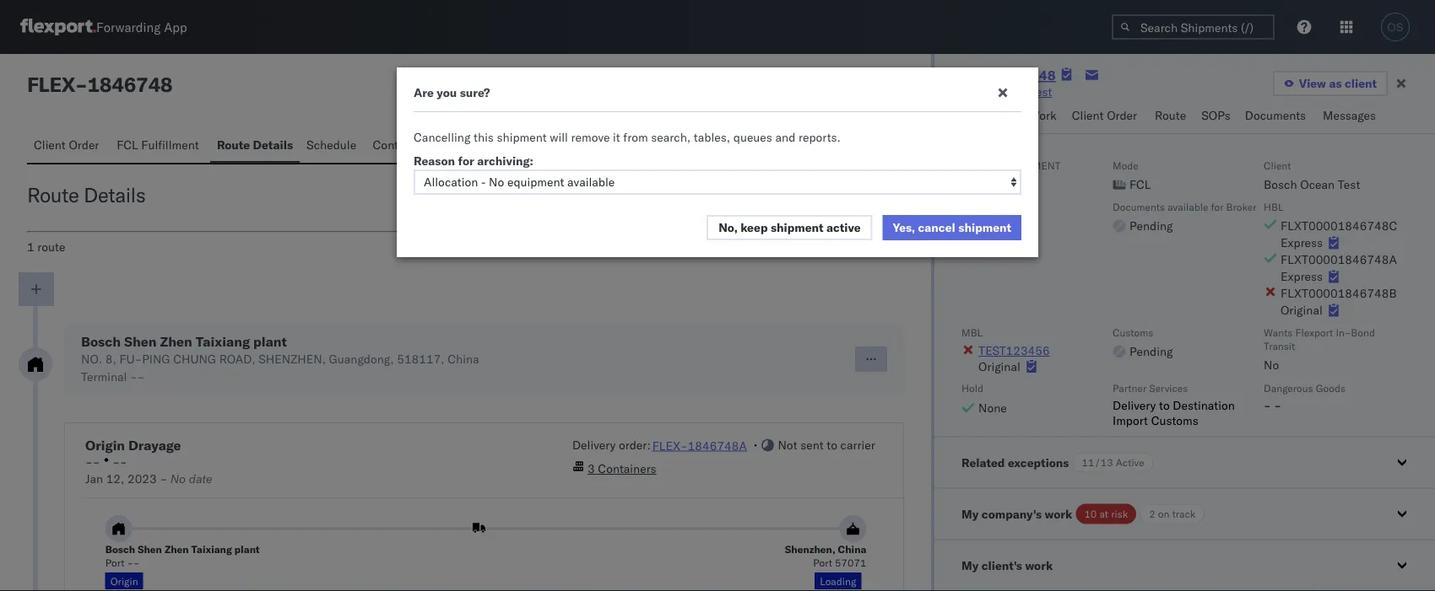 Task type: describe. For each thing, give the bounding box(es) containing it.
services
[[1149, 382, 1188, 395]]

delivery inside partner services delivery to destination import customs
[[1113, 398, 1156, 412]]

mode
[[1113, 159, 1139, 171]]

partner services delivery to destination import customs
[[1113, 382, 1235, 428]]

1 vertical spatial for
[[1211, 200, 1224, 213]]

1 vertical spatial delivery
[[572, 438, 616, 453]]

delivery order:
[[572, 438, 651, 453]]

1 horizontal spatial original
[[1281, 303, 1323, 317]]

1 horizontal spatial messages button
[[1316, 100, 1385, 133]]

view as client
[[1299, 76, 1377, 91]]

cancelling
[[414, 130, 471, 145]]

forwarding
[[96, 19, 161, 35]]

reason
[[414, 154, 455, 168]]

0 horizontal spatial client
[[34, 138, 66, 152]]

will
[[550, 130, 568, 145]]

1 horizontal spatial client order button
[[1065, 100, 1148, 133]]

priority
[[962, 159, 1007, 171]]

order:
[[619, 438, 651, 453]]

11/13
[[1082, 456, 1113, 469]]

shenzhen,
[[785, 543, 835, 556]]

reports.
[[799, 130, 841, 145]]

work for my client's work
[[1025, 558, 1053, 573]]

road,
[[219, 352, 255, 367]]

0 vertical spatial customs
[[1113, 326, 1153, 339]]

track
[[1172, 508, 1196, 520]]

related
[[962, 455, 1005, 470]]

bol button
[[442, 130, 479, 163]]

flex-1846748
[[956, 67, 1056, 84]]

flxt00001846748b
[[1281, 286, 1397, 301]]

sops button
[[1195, 100, 1238, 133]]

57071
[[835, 557, 866, 569]]

hbl
[[1264, 200, 1283, 213]]

test inside 'link'
[[1030, 84, 1052, 99]]

containers button
[[366, 130, 442, 163]]

zhen for bosch shen zhen taixiang plant no. 8, fu-ping chung road, shenzhen, guangdong, 518117, china terminal --
[[160, 333, 192, 350]]

yes, cancel shipment button
[[883, 215, 1021, 241]]

summary
[[962, 108, 1015, 123]]

2 -- from the left
[[113, 455, 127, 470]]

messages for the left messages button
[[563, 138, 616, 152]]

reason for archiving:
[[414, 154, 533, 168]]

related exceptions
[[962, 455, 1069, 470]]

my for my client's work
[[962, 558, 979, 573]]

yes,
[[893, 220, 915, 235]]

order for the rightmost client order button
[[1107, 108, 1137, 123]]

0 vertical spatial client order
[[1072, 108, 1137, 123]]

0 horizontal spatial documents button
[[479, 130, 556, 163]]

wants flexport in-bond transit no
[[1264, 326, 1375, 372]]

cancelling this shipment will remove it from search, tables, queues and reports.
[[414, 130, 841, 145]]

details inside button
[[253, 138, 293, 152]]

forwarding app
[[96, 19, 187, 35]]

fcl for fcl
[[1130, 177, 1151, 192]]

messages for rightmost messages button
[[1323, 108, 1376, 123]]

dangerous goods - -
[[1264, 382, 1346, 412]]

client
[[1345, 76, 1377, 91]]

it
[[613, 130, 620, 145]]

work button
[[1022, 100, 1065, 133]]

client bosch ocean test incoterm fob
[[962, 159, 1360, 233]]

1 vertical spatial details
[[84, 182, 145, 208]]

8,
[[105, 352, 116, 367]]

shenzhen,
[[258, 352, 326, 367]]

shen for bosch shen zhen taixiang plant port -- origin
[[138, 543, 162, 556]]

0 horizontal spatial 1846748
[[87, 72, 172, 97]]

fcl fulfillment button
[[110, 130, 210, 163]]

plant for bosch shen zhen taixiang plant no. 8, fu-ping chung road, shenzhen, guangdong, 518117, china terminal --
[[253, 333, 287, 350]]

goods
[[1316, 382, 1346, 395]]

port inside shenzhen, china port 57071 loading
[[813, 557, 832, 569]]

Search Shipments (/) text field
[[1112, 14, 1275, 40]]

taixiang for bosch shen zhen taixiang plant no. 8, fu-ping chung road, shenzhen, guangdong, 518117, china terminal --
[[196, 333, 250, 350]]

app
[[164, 19, 187, 35]]

flex-1846748 link
[[956, 67, 1056, 84]]

shen for bosch shen zhen taixiang plant no. 8, fu-ping chung road, shenzhen, guangdong, 518117, china terminal --
[[124, 333, 157, 350]]

drayage
[[128, 437, 181, 454]]

ping
[[142, 352, 170, 367]]

terminal
[[81, 370, 127, 385]]

documents available for broker
[[1113, 200, 1257, 213]]

partner
[[1113, 382, 1147, 395]]

shipment down work button at the right of the page
[[1009, 159, 1061, 171]]

my for my company's work
[[962, 507, 979, 521]]

flex-1846748a
[[652, 438, 747, 453]]

shipment for yes, cancel shipment
[[958, 220, 1011, 235]]

mbl
[[962, 326, 983, 339]]

fob
[[962, 218, 985, 233]]

1 horizontal spatial documents button
[[1238, 100, 1316, 133]]

china inside bosch shen zhen taixiang plant no. 8, fu-ping chung road, shenzhen, guangdong, 518117, china terminal --
[[448, 352, 479, 367]]

no, keep shipment active button
[[707, 215, 872, 241]]

test123456
[[979, 343, 1050, 358]]

schedule button
[[300, 130, 366, 163]]

are you sure?
[[414, 85, 490, 100]]

1
[[27, 240, 34, 255]]

carrier
[[840, 438, 875, 453]]

assignees
[[632, 138, 687, 152]]

transit
[[1264, 339, 1295, 352]]

origin drayage
[[85, 437, 181, 454]]

bosch for bosch shen zhen taixiang plant no. 8, fu-ping chung road, shenzhen, guangdong, 518117, china terminal --
[[81, 333, 121, 350]]

work
[[1029, 108, 1057, 123]]

0 horizontal spatial client order button
[[27, 130, 110, 163]]

customs inside partner services delivery to destination import customs
[[1151, 413, 1199, 428]]

0 horizontal spatial messages button
[[556, 130, 625, 163]]

jan
[[85, 472, 103, 487]]

0 horizontal spatial no
[[170, 472, 186, 487]]

available
[[1168, 200, 1208, 213]]

route inside 'button'
[[1155, 108, 1186, 123]]

bosch for bosch shen zhen taixiang plant port -- origin
[[105, 543, 135, 556]]

search,
[[651, 130, 691, 145]]

are
[[414, 85, 434, 100]]

sent
[[800, 438, 824, 453]]

and
[[775, 130, 796, 145]]

12,
[[106, 472, 124, 487]]

queues
[[733, 130, 772, 145]]

fulfillment
[[141, 138, 199, 152]]

shenzhen, china port 57071 loading
[[785, 543, 866, 588]]

express for flxt00001846748c
[[1281, 235, 1323, 250]]

assignees button
[[625, 130, 697, 163]]

on
[[1158, 508, 1170, 520]]

taixiang for bosch shen zhen taixiang plant port -- origin
[[191, 543, 232, 556]]

loading
[[820, 575, 856, 588]]



Task type: vqa. For each thing, say whether or not it's contained in the screenshot.
RULE
no



Task type: locate. For each thing, give the bounding box(es) containing it.
my client's work
[[962, 558, 1053, 573]]

0 vertical spatial shen
[[124, 333, 157, 350]]

port down 12,
[[105, 557, 124, 569]]

bosch ocean test
[[956, 84, 1052, 99]]

documents down the view
[[1245, 108, 1306, 123]]

taixiang inside bosch shen zhen taixiang plant port -- origin
[[191, 543, 232, 556]]

wants
[[1264, 326, 1293, 339]]

zhen up the "chung" on the bottom
[[160, 333, 192, 350]]

documents for the rightmost the 'documents' "button"
[[1245, 108, 1306, 123]]

-- up jan
[[85, 455, 100, 470]]

1 horizontal spatial to
[[1159, 398, 1170, 412]]

1 horizontal spatial client
[[1072, 108, 1104, 123]]

1 horizontal spatial delivery
[[1113, 398, 1156, 412]]

documents
[[1245, 108, 1306, 123], [485, 138, 546, 152], [1113, 200, 1165, 213]]

1 vertical spatial flex-
[[652, 438, 688, 453]]

taixiang up road,
[[196, 333, 250, 350]]

0 vertical spatial plant
[[253, 333, 287, 350]]

fcl inside button
[[117, 138, 138, 152]]

order down flex - 1846748
[[69, 138, 99, 152]]

my left company's
[[962, 507, 979, 521]]

0 horizontal spatial to
[[827, 438, 837, 453]]

no
[[962, 172, 978, 187], [1264, 358, 1279, 372], [170, 472, 186, 487]]

0 vertical spatial zhen
[[160, 333, 192, 350]]

0 horizontal spatial route
[[27, 182, 79, 208]]

os
[[1387, 21, 1404, 33]]

1 vertical spatial to
[[827, 438, 837, 453]]

0 vertical spatial client
[[1072, 108, 1104, 123]]

no left date
[[170, 472, 186, 487]]

0 horizontal spatial port
[[105, 557, 124, 569]]

test up flxt00001846748c
[[1338, 177, 1360, 192]]

0 vertical spatial test
[[1030, 84, 1052, 99]]

shipment for cancelling this shipment will remove it from search, tables, queues and reports.
[[497, 130, 547, 145]]

port inside bosch shen zhen taixiang plant port -- origin
[[105, 557, 124, 569]]

2 horizontal spatial route
[[1155, 108, 1186, 123]]

0 vertical spatial containers
[[373, 138, 431, 152]]

shipment
[[497, 130, 547, 145], [1009, 159, 1061, 171], [771, 220, 824, 235], [958, 220, 1011, 235]]

1 vertical spatial no
[[1264, 358, 1279, 372]]

1 vertical spatial customs
[[1151, 413, 1199, 428]]

shipment right keep
[[771, 220, 824, 235]]

1 vertical spatial pending
[[1130, 344, 1173, 359]]

0 horizontal spatial flex-
[[652, 438, 688, 453]]

fcl for fcl fulfillment
[[117, 138, 138, 152]]

1 vertical spatial ocean
[[1300, 177, 1335, 192]]

1 horizontal spatial containers
[[598, 462, 656, 477]]

schedule
[[306, 138, 356, 152]]

shen inside bosch shen zhen taixiang plant no. 8, fu-ping chung road, shenzhen, guangdong, 518117, china terminal --
[[124, 333, 157, 350]]

1 horizontal spatial 1846748
[[997, 67, 1056, 84]]

route right fulfillment
[[217, 138, 250, 152]]

client right work button at the right of the page
[[1072, 108, 1104, 123]]

route button
[[1148, 100, 1195, 133]]

pending for customs
[[1130, 344, 1173, 359]]

bosch up hbl in the right of the page
[[1264, 177, 1297, 192]]

1846748 down forwarding
[[87, 72, 172, 97]]

china right '518117,'
[[448, 352, 479, 367]]

original up 'flexport'
[[1281, 303, 1323, 317]]

fcl down mode
[[1130, 177, 1151, 192]]

client order
[[1072, 108, 1137, 123], [34, 138, 99, 152]]

bosch ocean test link
[[956, 84, 1052, 100]]

pending up services
[[1130, 344, 1173, 359]]

route inside button
[[217, 138, 250, 152]]

containers up reason
[[373, 138, 431, 152]]

test inside client bosch ocean test incoterm fob
[[1338, 177, 1360, 192]]

shen up the fu-
[[124, 333, 157, 350]]

1 horizontal spatial details
[[253, 138, 293, 152]]

route
[[37, 240, 65, 255]]

client's
[[982, 558, 1022, 573]]

tables,
[[694, 130, 730, 145]]

0 vertical spatial china
[[448, 352, 479, 367]]

shen inside bosch shen zhen taixiang plant port -- origin
[[138, 543, 162, 556]]

--
[[85, 455, 100, 470], [113, 455, 127, 470]]

no inside wants flexport in-bond transit no
[[1264, 358, 1279, 372]]

remove
[[571, 130, 610, 145]]

1 horizontal spatial no
[[962, 172, 978, 187]]

1 vertical spatial china
[[838, 543, 866, 556]]

route up route on the left top of the page
[[27, 182, 79, 208]]

active
[[1116, 456, 1144, 469]]

bosch inside client bosch ocean test incoterm fob
[[1264, 177, 1297, 192]]

0 vertical spatial original
[[1281, 303, 1323, 317]]

ocean inside client bosch ocean test incoterm fob
[[1300, 177, 1335, 192]]

work
[[1045, 507, 1072, 521], [1025, 558, 1053, 573]]

0 horizontal spatial delivery
[[572, 438, 616, 453]]

jan 12, 2023 - no date
[[85, 472, 212, 487]]

port
[[105, 557, 124, 569], [813, 557, 832, 569]]

1 vertical spatial origin
[[110, 575, 138, 588]]

client order button up mode
[[1065, 100, 1148, 133]]

2 horizontal spatial client
[[1264, 159, 1291, 171]]

client order button
[[1065, 100, 1148, 133], [27, 130, 110, 163]]

1 pending from the top
[[1130, 218, 1173, 233]]

shipment down incoterm
[[958, 220, 1011, 235]]

flex- up bosch ocean test in the top right of the page
[[956, 67, 997, 84]]

documents up archiving:
[[485, 138, 546, 152]]

delivery up "import"
[[1113, 398, 1156, 412]]

1 vertical spatial client order
[[34, 138, 99, 152]]

1 horizontal spatial ocean
[[1300, 177, 1335, 192]]

details left 'schedule'
[[253, 138, 293, 152]]

sure?
[[460, 85, 490, 100]]

my left client's
[[962, 558, 979, 573]]

origin inside bosch shen zhen taixiang plant port -- origin
[[110, 575, 138, 588]]

0 vertical spatial pending
[[1130, 218, 1173, 233]]

to right sent
[[827, 438, 837, 453]]

1 horizontal spatial route
[[217, 138, 250, 152]]

flex
[[27, 72, 75, 97]]

1 vertical spatial test
[[1338, 177, 1360, 192]]

for down the bol
[[458, 154, 474, 168]]

0 vertical spatial express
[[1281, 235, 1323, 250]]

1 vertical spatial shen
[[138, 543, 162, 556]]

bosch shen zhen taixiang plant port -- origin
[[105, 543, 260, 588]]

messages down client
[[1323, 108, 1376, 123]]

no down priority at the top of the page
[[962, 172, 978, 187]]

shipment up archiving:
[[497, 130, 547, 145]]

0 vertical spatial flex-
[[956, 67, 997, 84]]

route details
[[217, 138, 293, 152], [27, 182, 145, 208]]

1 vertical spatial taixiang
[[191, 543, 232, 556]]

1 vertical spatial express
[[1281, 269, 1323, 284]]

destination
[[1173, 398, 1235, 412]]

in-
[[1336, 326, 1351, 339]]

messages button
[[1316, 100, 1385, 133], [556, 130, 625, 163]]

china up the 57071
[[838, 543, 866, 556]]

0 horizontal spatial containers
[[373, 138, 431, 152]]

pending for documents available for broker
[[1130, 218, 1173, 233]]

date
[[189, 472, 212, 487]]

0 vertical spatial origin
[[85, 437, 125, 454]]

customs up the partner
[[1113, 326, 1153, 339]]

2 vertical spatial route
[[27, 182, 79, 208]]

broker
[[1226, 200, 1257, 213]]

pending down documents available for broker
[[1130, 218, 1173, 233]]

zhen down jan 12, 2023 - no date
[[165, 543, 189, 556]]

0 vertical spatial for
[[458, 154, 474, 168]]

ocean
[[992, 84, 1027, 99], [1300, 177, 1335, 192]]

bol
[[448, 138, 471, 152]]

0 horizontal spatial client order
[[34, 138, 99, 152]]

1 horizontal spatial test
[[1338, 177, 1360, 192]]

bosch shen zhen taixiang plant no. 8, fu-ping chung road, shenzhen, guangdong, 518117, china terminal --
[[81, 333, 479, 385]]

1 -- from the left
[[85, 455, 100, 470]]

ocean up flxt00001846748c
[[1300, 177, 1335, 192]]

os button
[[1376, 8, 1415, 46]]

0 horizontal spatial details
[[84, 182, 145, 208]]

original down test123456
[[978, 359, 1020, 374]]

client order down flex
[[34, 138, 99, 152]]

flexport. image
[[20, 19, 96, 35]]

route details up route on the left top of the page
[[27, 182, 145, 208]]

1 horizontal spatial order
[[1107, 108, 1137, 123]]

11/13 active
[[1082, 456, 1144, 469]]

0 vertical spatial taixiang
[[196, 333, 250, 350]]

client order button down flex
[[27, 130, 110, 163]]

0 horizontal spatial ocean
[[992, 84, 1027, 99]]

express for flxt00001846748a
[[1281, 269, 1323, 284]]

1 horizontal spatial client order
[[1072, 108, 1137, 123]]

1 horizontal spatial port
[[813, 557, 832, 569]]

1 vertical spatial plant
[[234, 543, 260, 556]]

1 vertical spatial route
[[217, 138, 250, 152]]

client down flex
[[34, 138, 66, 152]]

bosch inside bosch shen zhen taixiang plant port -- origin
[[105, 543, 135, 556]]

fcl fulfillment
[[117, 138, 199, 152]]

no, keep shipment active
[[718, 220, 861, 235]]

documents down mode
[[1113, 200, 1165, 213]]

2 port from the left
[[813, 557, 832, 569]]

1 horizontal spatial china
[[838, 543, 866, 556]]

origin
[[85, 437, 125, 454], [110, 575, 138, 588]]

my client's work button
[[935, 540, 1435, 591]]

flex- for 1846748a
[[652, 438, 688, 453]]

work for my company's work
[[1045, 507, 1072, 521]]

flexport
[[1295, 326, 1333, 339]]

flex-1846748a button
[[652, 438, 747, 453]]

china inside shenzhen, china port 57071 loading
[[838, 543, 866, 556]]

order left route 'button'
[[1107, 108, 1137, 123]]

shen
[[124, 333, 157, 350], [138, 543, 162, 556]]

shen down jan 12, 2023 - no date
[[138, 543, 162, 556]]

0 horizontal spatial route details
[[27, 182, 145, 208]]

zhen inside bosch shen zhen taixiang plant port -- origin
[[165, 543, 189, 556]]

work inside button
[[1025, 558, 1053, 573]]

bosch inside bosch shen zhen taixiang plant no. 8, fu-ping chung road, shenzhen, guangdong, 518117, china terminal --
[[81, 333, 121, 350]]

1 vertical spatial my
[[962, 558, 979, 573]]

my inside button
[[962, 558, 979, 573]]

work left 10
[[1045, 507, 1072, 521]]

1 horizontal spatial flex-
[[956, 67, 997, 84]]

route details button
[[210, 130, 300, 163]]

zhen
[[160, 333, 192, 350], [165, 543, 189, 556]]

plant inside bosch shen zhen taixiang plant no. 8, fu-ping chung road, shenzhen, guangdong, 518117, china terminal --
[[253, 333, 287, 350]]

archiving:
[[477, 154, 533, 168]]

test up work
[[1030, 84, 1052, 99]]

1 vertical spatial route details
[[27, 182, 145, 208]]

flex- for 1846748
[[956, 67, 997, 84]]

plant inside bosch shen zhen taixiang plant port -- origin
[[234, 543, 260, 556]]

express up the flxt00001846748b
[[1281, 269, 1323, 284]]

route details left 'schedule'
[[217, 138, 293, 152]]

route left "sops"
[[1155, 108, 1186, 123]]

2 horizontal spatial documents
[[1245, 108, 1306, 123]]

bosch for bosch ocean test
[[956, 84, 989, 99]]

1846748a
[[688, 438, 747, 453]]

1 my from the top
[[962, 507, 979, 521]]

3 containers
[[587, 462, 656, 477]]

order
[[1107, 108, 1137, 123], [69, 138, 99, 152]]

forwarding app link
[[20, 19, 187, 35]]

taixiang inside bosch shen zhen taixiang plant no. 8, fu-ping chung road, shenzhen, guangdong, 518117, china terminal --
[[196, 333, 250, 350]]

1 horizontal spatial fcl
[[1130, 177, 1151, 192]]

flxt00001846748c
[[1281, 218, 1397, 233]]

to inside partner services delivery to destination import customs
[[1159, 398, 1170, 412]]

port down shenzhen,
[[813, 557, 832, 569]]

plant for bosch shen zhen taixiang plant port -- origin
[[234, 543, 260, 556]]

•
[[754, 438, 758, 453]]

fu-
[[119, 352, 142, 367]]

to down services
[[1159, 398, 1170, 412]]

2 vertical spatial no
[[170, 472, 186, 487]]

zhen for bosch shen zhen taixiang plant port -- origin
[[165, 543, 189, 556]]

delivery up 3
[[572, 438, 616, 453]]

1 express from the top
[[1281, 235, 1323, 250]]

fcl left fulfillment
[[117, 138, 138, 152]]

for left broker
[[1211, 200, 1224, 213]]

2 pending from the top
[[1130, 344, 1173, 359]]

client order up mode
[[1072, 108, 1137, 123]]

2 my from the top
[[962, 558, 979, 573]]

0 vertical spatial delivery
[[1113, 398, 1156, 412]]

messages left from
[[563, 138, 616, 152]]

documents for the leftmost the 'documents' "button"
[[485, 138, 546, 152]]

bosch down 12,
[[105, 543, 135, 556]]

1 horizontal spatial for
[[1211, 200, 1224, 213]]

pending
[[1130, 218, 1173, 233], [1130, 344, 1173, 359]]

ocean down flex-1846748
[[992, 84, 1027, 99]]

company's
[[982, 507, 1042, 521]]

0 horizontal spatial fcl
[[117, 138, 138, 152]]

1 port from the left
[[105, 557, 124, 569]]

customs down services
[[1151, 413, 1199, 428]]

0 vertical spatial order
[[1107, 108, 1137, 123]]

bosch inside 'link'
[[956, 84, 989, 99]]

0 horizontal spatial documents
[[485, 138, 546, 152]]

import
[[1113, 413, 1148, 428]]

express
[[1281, 235, 1323, 250], [1281, 269, 1323, 284]]

guangdong,
[[329, 352, 394, 367]]

shipment for no, keep shipment active
[[771, 220, 824, 235]]

hold
[[962, 382, 983, 395]]

2 vertical spatial client
[[1264, 159, 1291, 171]]

0 horizontal spatial china
[[448, 352, 479, 367]]

not
[[778, 438, 797, 453]]

0 horizontal spatial original
[[978, 359, 1020, 374]]

0 vertical spatial work
[[1045, 507, 1072, 521]]

view
[[1299, 76, 1326, 91]]

-
[[75, 72, 87, 97], [130, 370, 137, 385], [137, 370, 145, 385], [1264, 398, 1271, 412], [1274, 398, 1281, 412], [85, 455, 93, 470], [93, 455, 100, 470], [113, 455, 120, 470], [120, 455, 127, 470], [160, 472, 167, 487], [127, 557, 133, 569], [133, 557, 140, 569]]

no down transit
[[1264, 358, 1279, 372]]

client inside client bosch ocean test incoterm fob
[[1264, 159, 1291, 171]]

plant
[[253, 333, 287, 350], [234, 543, 260, 556]]

yes, cancel shipment
[[893, 220, 1011, 235]]

my company's work
[[962, 507, 1072, 521]]

0 horizontal spatial for
[[458, 154, 474, 168]]

zhen inside bosch shen zhen taixiang plant no. 8, fu-ping chung road, shenzhen, guangdong, 518117, china terminal --
[[160, 333, 192, 350]]

dangerous
[[1264, 382, 1313, 395]]

0 horizontal spatial order
[[69, 138, 99, 152]]

0 vertical spatial messages
[[1323, 108, 1376, 123]]

1 horizontal spatial documents
[[1113, 200, 1165, 213]]

taixiang down date
[[191, 543, 232, 556]]

1 vertical spatial original
[[978, 359, 1020, 374]]

0 vertical spatial details
[[253, 138, 293, 152]]

1 vertical spatial messages
[[563, 138, 616, 152]]

ocean inside 'link'
[[992, 84, 1027, 99]]

containers down order:
[[598, 462, 656, 477]]

you
[[437, 85, 457, 100]]

taixiang
[[196, 333, 250, 350], [191, 543, 232, 556]]

bosch up no.
[[81, 333, 121, 350]]

details down fcl fulfillment
[[84, 182, 145, 208]]

no,
[[718, 220, 738, 235]]

flex- right order:
[[652, 438, 688, 453]]

0 vertical spatial to
[[1159, 398, 1170, 412]]

bosch up summary on the right top of the page
[[956, 84, 989, 99]]

0 horizontal spatial test
[[1030, 84, 1052, 99]]

documents for documents available for broker
[[1113, 200, 1165, 213]]

containers inside 'button'
[[373, 138, 431, 152]]

client up hbl in the right of the page
[[1264, 159, 1291, 171]]

from
[[623, 130, 648, 145]]

at
[[1099, 508, 1108, 520]]

1 vertical spatial order
[[69, 138, 99, 152]]

flxt00001846748a
[[1281, 252, 1397, 267]]

route details inside button
[[217, 138, 293, 152]]

0 vertical spatial ocean
[[992, 84, 1027, 99]]

express up flxt00001846748a
[[1281, 235, 1323, 250]]

1 horizontal spatial --
[[113, 455, 127, 470]]

2 express from the top
[[1281, 269, 1323, 284]]

0 horizontal spatial messages
[[563, 138, 616, 152]]

1 vertical spatial zhen
[[165, 543, 189, 556]]

10 at risk
[[1084, 508, 1128, 520]]

order for client order button to the left
[[69, 138, 99, 152]]

2 vertical spatial documents
[[1113, 200, 1165, 213]]

0 vertical spatial no
[[962, 172, 978, 187]]

not sent to carrier
[[778, 438, 875, 453]]

work right client's
[[1025, 558, 1053, 573]]

chung
[[173, 352, 216, 367]]

1 vertical spatial containers
[[598, 462, 656, 477]]

-- up 12,
[[113, 455, 127, 470]]

1846748 up bosch ocean test in the top right of the page
[[997, 67, 1056, 84]]

view as client button
[[1273, 71, 1388, 96]]

cancel
[[918, 220, 956, 235]]



